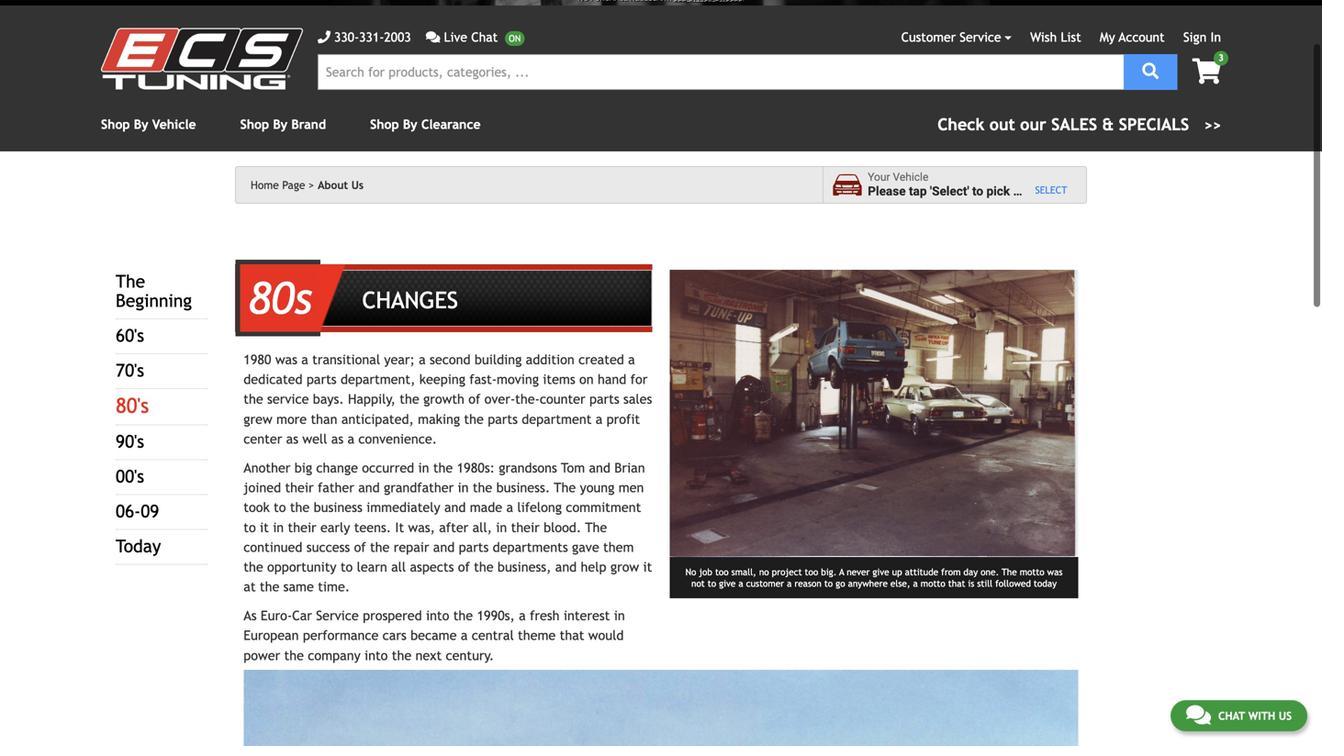 Task type: vqa. For each thing, say whether or not it's contained in the screenshot.
third star image from right
no



Task type: locate. For each thing, give the bounding box(es) containing it.
chat left the with
[[1219, 710, 1246, 723]]

of up the learn
[[354, 540, 366, 555]]

occurred
[[362, 461, 415, 476]]

2 shop from the left
[[240, 117, 269, 132]]

learn
[[357, 560, 387, 575]]

well
[[303, 432, 327, 447]]

Search text field
[[318, 54, 1125, 90]]

1990s,
[[477, 609, 515, 624]]

into down cars
[[365, 648, 388, 664]]

1 horizontal spatial service
[[960, 30, 1002, 45]]

1 vertical spatial was
[[1048, 567, 1063, 578]]

too right job
[[716, 567, 729, 578]]

as right well
[[331, 432, 344, 447]]

0 vertical spatial into
[[426, 609, 450, 624]]

1 horizontal spatial vehicle
[[893, 171, 929, 184]]

0 horizontal spatial shop
[[101, 117, 130, 132]]

parts
[[307, 372, 337, 387], [590, 392, 620, 407], [488, 412, 518, 427], [459, 540, 489, 555]]

to right took
[[274, 500, 286, 516]]

by down ecs tuning image
[[134, 117, 148, 132]]

as
[[244, 609, 257, 624]]

0 vertical spatial vehicle
[[152, 117, 196, 132]]

shop for shop by brand
[[240, 117, 269, 132]]

us
[[352, 179, 364, 192], [1280, 710, 1293, 723]]

grew
[[244, 412, 273, 427]]

90's
[[116, 432, 144, 453]]

0 vertical spatial service
[[960, 30, 1002, 45]]

1 horizontal spatial as
[[331, 432, 344, 447]]

into up became
[[426, 609, 450, 624]]

was
[[275, 352, 298, 367], [1048, 567, 1063, 578]]

to
[[973, 184, 984, 199], [274, 500, 286, 516], [244, 520, 256, 535], [341, 560, 353, 575], [708, 579, 717, 589], [825, 579, 833, 589]]

0 horizontal spatial was
[[275, 352, 298, 367]]

of down fast-
[[469, 392, 481, 407]]

counter
[[540, 392, 586, 407]]

1 vertical spatial us
[[1280, 710, 1293, 723]]

motto
[[1020, 567, 1045, 578], [921, 579, 946, 589]]

1 vertical spatial motto
[[921, 579, 946, 589]]

go
[[836, 579, 846, 589]]

vehicle down ecs tuning image
[[152, 117, 196, 132]]

3 shop from the left
[[370, 117, 399, 132]]

dedicated
[[244, 372, 303, 387]]

service up performance
[[316, 609, 359, 624]]

your vehicle please tap 'select' to pick a vehicle
[[868, 171, 1063, 199]]

the left 1990s,
[[454, 609, 473, 624]]

0 vertical spatial us
[[352, 179, 364, 192]]

1 vertical spatial into
[[365, 648, 388, 664]]

1 vertical spatial it
[[644, 560, 653, 575]]

3 by from the left
[[403, 117, 418, 132]]

the up followed
[[1002, 567, 1018, 578]]

it down took
[[260, 520, 269, 535]]

1 horizontal spatial motto
[[1020, 567, 1045, 578]]

not
[[692, 579, 705, 589]]

was up dedicated in the left of the page
[[275, 352, 298, 367]]

0 horizontal spatial into
[[365, 648, 388, 664]]

0 vertical spatial give
[[873, 567, 890, 578]]

in up would
[[614, 609, 625, 624]]

service
[[960, 30, 1002, 45], [316, 609, 359, 624]]

parts down all,
[[459, 540, 489, 555]]

0 vertical spatial of
[[469, 392, 481, 407]]

80's link
[[116, 394, 149, 418]]

shop by brand
[[240, 117, 326, 132]]

a right 'made'
[[507, 500, 514, 516]]

that inside as euro-car service prospered into the 1990s, a fresh interest in european performance cars       became a central theme that would power the company into the next century.
[[560, 629, 585, 644]]

a right pick
[[1014, 184, 1020, 199]]

give down small, at the bottom
[[719, 579, 736, 589]]

1 shop from the left
[[101, 117, 130, 132]]

opportunity
[[267, 560, 337, 575]]

the down the commitment
[[586, 520, 608, 535]]

a
[[840, 567, 845, 578]]

0 horizontal spatial motto
[[921, 579, 946, 589]]

1 horizontal spatial by
[[273, 117, 288, 132]]

of right aspects
[[458, 560, 470, 575]]

it right grow
[[644, 560, 653, 575]]

growth
[[424, 392, 465, 407]]

us right about
[[352, 179, 364, 192]]

took
[[244, 500, 270, 516]]

by left brand
[[273, 117, 288, 132]]

the down teens.
[[370, 540, 390, 555]]

in right all,
[[496, 520, 507, 535]]

the-
[[516, 392, 540, 407]]

70's
[[116, 361, 144, 381]]

to up time.
[[341, 560, 353, 575]]

1 horizontal spatial it
[[644, 560, 653, 575]]

vehicle
[[152, 117, 196, 132], [893, 171, 929, 184]]

a left profit
[[596, 412, 603, 427]]

parts down the hand
[[590, 392, 620, 407]]

joined
[[244, 481, 281, 496]]

0 horizontal spatial give
[[719, 579, 736, 589]]

the left growth
[[400, 392, 420, 407]]

1 horizontal spatial too
[[805, 567, 819, 578]]

that down from
[[949, 579, 966, 589]]

0 horizontal spatial that
[[560, 629, 585, 644]]

a inside your vehicle please tap 'select' to pick a vehicle
[[1014, 184, 1020, 199]]

3
[[1219, 52, 1225, 63]]

convenience.
[[359, 432, 437, 447]]

0 vertical spatial it
[[260, 520, 269, 535]]

service right customer
[[960, 30, 1002, 45]]

to down took
[[244, 520, 256, 535]]

motto down "attitude"
[[921, 579, 946, 589]]

the beginning
[[116, 272, 192, 312]]

330-
[[334, 30, 359, 45]]

building
[[475, 352, 522, 367]]

2 horizontal spatial shop
[[370, 117, 399, 132]]

1 vertical spatial that
[[560, 629, 585, 644]]

in up grandfather
[[418, 461, 430, 476]]

1 vertical spatial of
[[354, 540, 366, 555]]

0 horizontal spatial service
[[316, 609, 359, 624]]

your
[[868, 171, 891, 184]]

lifelong
[[518, 500, 562, 516]]

a down project
[[787, 579, 792, 589]]

customer
[[747, 579, 785, 589]]

the
[[116, 272, 145, 292], [554, 481, 576, 496], [586, 520, 608, 535], [1002, 567, 1018, 578]]

0 horizontal spatial vehicle
[[152, 117, 196, 132]]

1 horizontal spatial was
[[1048, 567, 1063, 578]]

transitional
[[313, 352, 380, 367]]

and up the after
[[445, 500, 466, 516]]

to left pick
[[973, 184, 984, 199]]

about
[[318, 179, 348, 192]]

and down 'occurred'
[[358, 481, 380, 496]]

2 vertical spatial of
[[458, 560, 470, 575]]

shop for shop by vehicle
[[101, 117, 130, 132]]

0 horizontal spatial by
[[134, 117, 148, 132]]

'select'
[[931, 184, 970, 199]]

and up "young"
[[589, 461, 611, 476]]

0 vertical spatial that
[[949, 579, 966, 589]]

hand
[[598, 372, 627, 387]]

1 vertical spatial vehicle
[[893, 171, 929, 184]]

give left up
[[873, 567, 890, 578]]

1 horizontal spatial give
[[873, 567, 890, 578]]

vehicle up tap
[[893, 171, 929, 184]]

list
[[1061, 30, 1082, 45]]

vehicle
[[1024, 184, 1063, 199]]

small,
[[732, 567, 757, 578]]

motto up today
[[1020, 567, 1045, 578]]

chat right live
[[472, 30, 498, 45]]

0 horizontal spatial as
[[286, 432, 299, 447]]

the down european
[[284, 648, 304, 664]]

1 horizontal spatial into
[[426, 609, 450, 624]]

was up today
[[1048, 567, 1063, 578]]

a down small, at the bottom
[[739, 579, 744, 589]]

department
[[522, 412, 592, 427]]

1 by from the left
[[134, 117, 148, 132]]

cars
[[383, 629, 407, 644]]

and left help
[[556, 560, 577, 575]]

1 vertical spatial service
[[316, 609, 359, 624]]

as down the more
[[286, 432, 299, 447]]

from
[[942, 567, 961, 578]]

a up dedicated in the left of the page
[[302, 352, 309, 367]]

1 horizontal spatial shop
[[240, 117, 269, 132]]

fresh
[[530, 609, 560, 624]]

in up continued
[[273, 520, 284, 535]]

wish list
[[1031, 30, 1082, 45]]

my account
[[1100, 30, 1165, 45]]

0 horizontal spatial chat
[[472, 30, 498, 45]]

2 horizontal spatial by
[[403, 117, 418, 132]]

too up the reason
[[805, 567, 819, 578]]

next
[[416, 648, 442, 664]]

parts up bays. at bottom
[[307, 372, 337, 387]]

0 vertical spatial motto
[[1020, 567, 1045, 578]]

chat
[[472, 30, 498, 45], [1219, 710, 1246, 723]]

job
[[699, 567, 713, 578]]

and
[[589, 461, 611, 476], [358, 481, 380, 496], [445, 500, 466, 516], [433, 540, 455, 555], [556, 560, 577, 575]]

a down "attitude"
[[914, 579, 919, 589]]

early
[[321, 520, 350, 535]]

0 vertical spatial was
[[275, 352, 298, 367]]

car
[[292, 609, 312, 624]]

the up at
[[244, 560, 263, 575]]

that down 'interest'
[[560, 629, 585, 644]]

2 by from the left
[[273, 117, 288, 132]]

the
[[244, 392, 263, 407], [400, 392, 420, 407], [464, 412, 484, 427], [433, 461, 453, 476], [473, 481, 493, 496], [290, 500, 310, 516], [370, 540, 390, 555], [244, 560, 263, 575], [474, 560, 494, 575], [260, 580, 280, 595], [454, 609, 473, 624], [284, 648, 304, 664], [392, 648, 412, 664]]

00's
[[116, 467, 144, 488]]

phone image
[[318, 31, 331, 44]]

service inside as euro-car service prospered into the 1990s, a fresh interest in european performance cars       became a central theme that would power the company into the next century.
[[316, 609, 359, 624]]

the down cars
[[392, 648, 412, 664]]

1 vertical spatial chat
[[1219, 710, 1246, 723]]

by left clearance
[[403, 117, 418, 132]]

a up the century.
[[461, 629, 468, 644]]

business.
[[497, 481, 550, 496]]

the down all,
[[474, 560, 494, 575]]

shopping cart image
[[1193, 58, 1222, 84]]

in
[[418, 461, 430, 476], [458, 481, 469, 496], [273, 520, 284, 535], [496, 520, 507, 535], [614, 609, 625, 624]]

us right the with
[[1280, 710, 1293, 723]]

made
[[470, 500, 503, 516]]

0 horizontal spatial too
[[716, 567, 729, 578]]

about us
[[318, 179, 364, 192]]

was,
[[408, 520, 435, 535]]

on
[[580, 372, 594, 387]]

live chat link
[[426, 28, 525, 47]]

tap
[[909, 184, 927, 199]]

their
[[285, 481, 314, 496], [288, 520, 317, 535], [511, 520, 540, 535]]

06-09
[[116, 502, 159, 522]]

up
[[893, 567, 903, 578]]

the left the business
[[290, 500, 310, 516]]

of
[[469, 392, 481, 407], [354, 540, 366, 555], [458, 560, 470, 575]]

anticipated,
[[342, 412, 414, 427]]

all
[[391, 560, 406, 575]]

1 horizontal spatial that
[[949, 579, 966, 589]]

theme
[[518, 629, 556, 644]]

the up 60's
[[116, 272, 145, 292]]

1980
[[244, 352, 271, 367]]

that
[[949, 579, 966, 589], [560, 629, 585, 644]]

change
[[316, 461, 358, 476]]

by
[[134, 117, 148, 132], [273, 117, 288, 132], [403, 117, 418, 132]]



Task type: describe. For each thing, give the bounding box(es) containing it.
no
[[760, 567, 770, 578]]

after
[[439, 520, 469, 535]]

else,
[[891, 579, 911, 589]]

of inside 1980 was a transitional year; a second building addition created a dedicated parts department,       keeping fast-moving items on hand for the service bays. happily, the growth of over-the-counter       parts sales grew more than anticipated, making the parts department a profit center as well as a       convenience.
[[469, 392, 481, 407]]

shop by vehicle
[[101, 117, 196, 132]]

help
[[581, 560, 607, 575]]

1 too from the left
[[716, 567, 729, 578]]

changes
[[362, 287, 458, 314]]

by for clearance
[[403, 117, 418, 132]]

aspects
[[410, 560, 454, 575]]

2 as from the left
[[331, 432, 344, 447]]

shop by vehicle link
[[101, 117, 196, 132]]

06-09 link
[[116, 502, 159, 522]]

performance
[[303, 629, 379, 644]]

60's link
[[116, 326, 144, 347]]

customer
[[902, 30, 956, 45]]

that inside no job too small, no project too big. a never give up attitude from day one. the motto was not to give a customer a reason to go anywhere else, a motto that is still followed today
[[949, 579, 966, 589]]

comments image
[[1187, 705, 1212, 727]]

items
[[543, 372, 576, 387]]

euro-
[[261, 609, 292, 624]]

over-
[[485, 392, 516, 407]]

making
[[418, 412, 460, 427]]

0 vertical spatial chat
[[472, 30, 498, 45]]

customer service
[[902, 30, 1002, 45]]

to down big.
[[825, 579, 833, 589]]

1980s:
[[457, 461, 495, 476]]

2 too from the left
[[805, 567, 819, 578]]

their up departments
[[511, 520, 540, 535]]

department,
[[341, 372, 416, 387]]

1 horizontal spatial chat
[[1219, 710, 1246, 723]]

year;
[[384, 352, 415, 367]]

sales & specials
[[1052, 115, 1190, 134]]

another
[[244, 461, 291, 476]]

my account link
[[1100, 30, 1165, 45]]

tom
[[561, 461, 585, 476]]

the up grandfather
[[433, 461, 453, 476]]

big.
[[822, 567, 837, 578]]

0 horizontal spatial us
[[352, 179, 364, 192]]

comments image
[[426, 31, 440, 44]]

70's link
[[116, 361, 144, 381]]

for
[[631, 372, 648, 387]]

chat with us
[[1219, 710, 1293, 723]]

330-331-2003
[[334, 30, 411, 45]]

happily,
[[348, 392, 396, 407]]

my
[[1100, 30, 1116, 45]]

&
[[1103, 115, 1115, 134]]

the inside the beginning
[[116, 272, 145, 292]]

it
[[395, 520, 404, 535]]

1980 was a transitional year; a second building addition created a dedicated parts department,       keeping fast-moving items on hand for the service bays. happily, the growth of over-the-counter       parts sales grew more than anticipated, making the parts department a profit center as well as a       convenience.
[[244, 352, 653, 447]]

same
[[284, 580, 314, 595]]

men
[[619, 481, 644, 496]]

2003
[[384, 30, 411, 45]]

parts inside another big change occurred in the 1980s: grandsons tom and brian joined their father and grandfather       in the business. the young men took to the business immediately and made a lifelong commitment to it in       their early teens. it was, after all, in their blood. the continued success of the repair and parts       departments gave them the opportunity to learn all aspects of the business, and help grow it at the       same time.
[[459, 540, 489, 555]]

1 as from the left
[[286, 432, 299, 447]]

1 vertical spatial give
[[719, 579, 736, 589]]

still
[[978, 579, 993, 589]]

in down 1980s:
[[458, 481, 469, 496]]

the inside no job too small, no project too big. a never give up attitude from day one. the motto was not to give a customer a reason to go anywhere else, a motto that is still followed today
[[1002, 567, 1018, 578]]

would
[[589, 629, 624, 644]]

the down the tom
[[554, 481, 576, 496]]

attitude
[[906, 567, 939, 578]]

sales & specials link
[[938, 112, 1222, 137]]

a up change
[[348, 432, 355, 447]]

anywhere
[[848, 579, 888, 589]]

to inside your vehicle please tap 'select' to pick a vehicle
[[973, 184, 984, 199]]

parts down over-
[[488, 412, 518, 427]]

to down job
[[708, 579, 717, 589]]

moving
[[497, 372, 539, 387]]

a right 'year;'
[[419, 352, 426, 367]]

was inside 1980 was a transitional year; a second building addition created a dedicated parts department,       keeping fast-moving items on hand for the service bays. happily, the growth of over-the-counter       parts sales grew more than anticipated, making the parts department a profit center as well as a       convenience.
[[275, 352, 298, 367]]

a left fresh
[[519, 609, 526, 624]]

created
[[579, 352, 625, 367]]

sign in
[[1184, 30, 1222, 45]]

the up grew
[[244, 392, 263, 407]]

today link
[[116, 537, 161, 557]]

grow
[[611, 560, 640, 575]]

business
[[314, 500, 363, 516]]

service inside dropdown button
[[960, 30, 1002, 45]]

in
[[1211, 30, 1222, 45]]

was inside no job too small, no project too big. a never give up attitude from day one. the motto was not to give a customer a reason to go anywhere else, a motto that is still followed today
[[1048, 567, 1063, 578]]

90's link
[[116, 432, 144, 453]]

wish list link
[[1031, 30, 1082, 45]]

3 link
[[1178, 51, 1229, 86]]

young
[[580, 481, 615, 496]]

home
[[251, 179, 279, 192]]

330-331-2003 link
[[318, 28, 411, 47]]

service
[[267, 392, 309, 407]]

sales
[[624, 392, 653, 407]]

center
[[244, 432, 282, 447]]

the right at
[[260, 580, 280, 595]]

search image
[[1143, 63, 1160, 79]]

ecs tuning image
[[101, 28, 303, 90]]

immediately
[[367, 500, 441, 516]]

company
[[308, 648, 361, 664]]

in inside as euro-car service prospered into the 1990s, a fresh interest in european performance cars       became a central theme that would power the company into the next century.
[[614, 609, 625, 624]]

00's link
[[116, 467, 144, 488]]

at
[[244, 580, 256, 595]]

the right making at the left of the page
[[464, 412, 484, 427]]

80s
[[248, 273, 312, 324]]

shop for shop by clearance
[[370, 117, 399, 132]]

0 horizontal spatial it
[[260, 520, 269, 535]]

brand
[[292, 117, 326, 132]]

their down big
[[285, 481, 314, 496]]

the beginning link
[[116, 272, 192, 312]]

please
[[868, 184, 906, 199]]

second
[[430, 352, 471, 367]]

chat with us link
[[1171, 701, 1308, 732]]

brian
[[615, 461, 645, 476]]

by for brand
[[273, 117, 288, 132]]

specials
[[1120, 115, 1190, 134]]

commitment
[[566, 500, 642, 516]]

a inside another big change occurred in the 1980s: grandsons tom and brian joined their father and grandfather       in the business. the young men took to the business immediately and made a lifelong commitment to it in       their early teens. it was, after all, in their blood. the continued success of the repair and parts       departments gave them the opportunity to learn all aspects of the business, and help grow it at the       same time.
[[507, 500, 514, 516]]

1 horizontal spatial us
[[1280, 710, 1293, 723]]

grandsons
[[499, 461, 557, 476]]

their up success
[[288, 520, 317, 535]]

shop by brand link
[[240, 117, 326, 132]]

and down the after
[[433, 540, 455, 555]]

today
[[116, 537, 161, 557]]

wish
[[1031, 30, 1058, 45]]

vehicle inside your vehicle please tap 'select' to pick a vehicle
[[893, 171, 929, 184]]

reason
[[795, 579, 822, 589]]

a up for
[[629, 352, 635, 367]]

became
[[411, 629, 457, 644]]

by for vehicle
[[134, 117, 148, 132]]

the up 'made'
[[473, 481, 493, 496]]

home page link
[[251, 179, 314, 192]]



